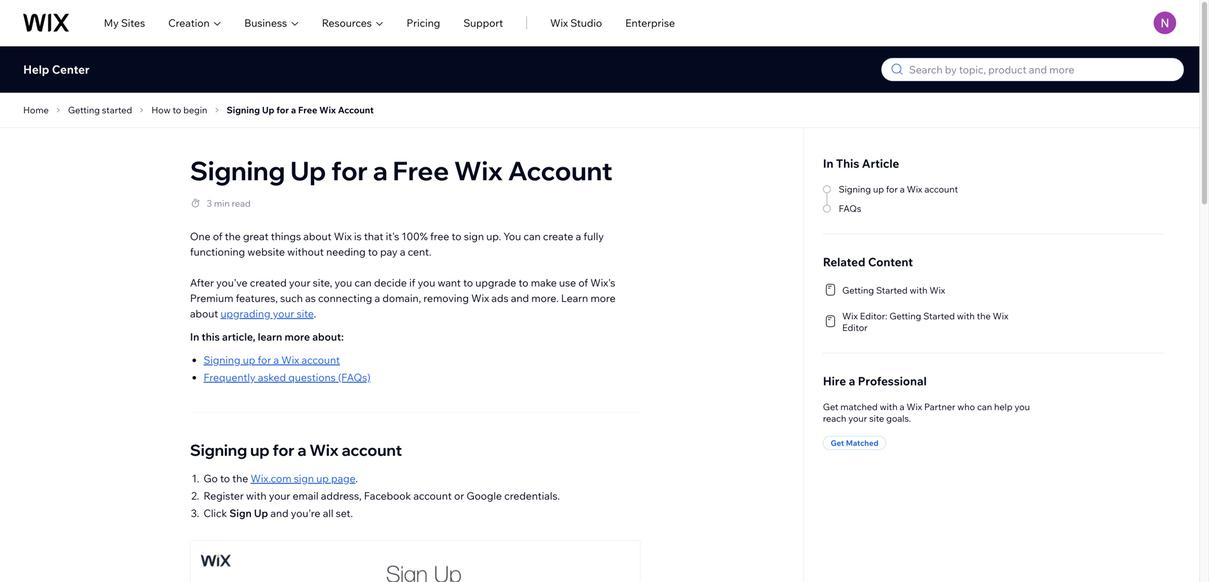 Task type: vqa. For each thing, say whether or not it's contained in the screenshot.
the top Get
yes



Task type: locate. For each thing, give the bounding box(es) containing it.
1 vertical spatial of
[[579, 276, 588, 289]]

website
[[248, 245, 285, 258]]

to left make
[[519, 276, 529, 289]]

hire
[[824, 374, 847, 388]]

wix inside one of the great things about wix is that it's 100% free to sign up. you can create a fully functioning website without needing to pay a cent.
[[334, 230, 352, 243]]

wix studio
[[551, 16, 603, 29]]

in for in this article
[[824, 156, 834, 171]]

such
[[280, 292, 303, 305]]

can up connecting
[[355, 276, 372, 289]]

the inside go to the wix.com sign up page . register with your email address, facebook account or google credentials. click sign up and you're all set.
[[232, 472, 248, 485]]

1 horizontal spatial free
[[393, 154, 449, 187]]

getting
[[68, 104, 100, 116], [843, 285, 875, 296], [890, 311, 922, 322]]

0 horizontal spatial can
[[355, 276, 372, 289]]

business button
[[245, 15, 299, 31]]

site,
[[313, 276, 333, 289]]

. up the address,
[[356, 472, 358, 485]]

upgrading your site .
[[221, 307, 316, 320]]

3 min read
[[207, 198, 251, 209]]

you right if
[[418, 276, 436, 289]]

1 horizontal spatial signing up for a wix account
[[839, 184, 959, 195]]

more down wix's
[[591, 292, 616, 305]]

with down getting started with wix link
[[958, 311, 976, 322]]

signing up for a wix account
[[839, 184, 959, 195], [190, 441, 402, 460]]

a inside get matched with a wix partner who can help you reach your site goals.
[[900, 401, 905, 413]]

wix inside get matched with a wix partner who can help you reach your site goals.
[[907, 401, 923, 413]]

0 vertical spatial sign
[[464, 230, 484, 243]]

up left page
[[317, 472, 329, 485]]

. inside go to the wix.com sign up page . register with your email address, facebook account or google credentials. click sign up and you're all set.
[[356, 472, 358, 485]]

0 vertical spatial the
[[225, 230, 241, 243]]

signing up frequently
[[204, 354, 241, 367]]

can right you
[[524, 230, 541, 243]]

1 horizontal spatial of
[[579, 276, 588, 289]]

1 vertical spatial get
[[831, 438, 845, 448]]

resources
[[322, 16, 372, 29]]

a screenshot showing the sign up page with the option to enter your email and password or log in using facebook or google. image
[[191, 541, 640, 582]]

signing right begin
[[227, 104, 260, 116]]

related content
[[824, 255, 914, 269]]

about up without
[[304, 230, 332, 243]]

your down such
[[273, 307, 295, 320]]

profile image image
[[1155, 12, 1177, 34]]

up.
[[487, 230, 501, 243]]

get matched link
[[824, 436, 887, 450]]

get
[[824, 401, 839, 413], [831, 438, 845, 448]]

0 horizontal spatial and
[[271, 507, 289, 520]]

0 horizontal spatial about
[[190, 307, 218, 320]]

wix inside signing up for a wix account frequently asked questions (faqs)
[[282, 354, 299, 367]]

support link
[[464, 15, 504, 31]]

who
[[958, 401, 976, 413]]

and
[[511, 292, 529, 305], [271, 507, 289, 520]]

0 horizontal spatial of
[[213, 230, 223, 243]]

0 horizontal spatial started
[[877, 285, 908, 296]]

facebook
[[364, 490, 411, 503]]

up
[[874, 184, 885, 195], [243, 354, 256, 367], [250, 441, 270, 460], [317, 472, 329, 485]]

0 horizontal spatial .
[[314, 307, 316, 320]]

you
[[335, 276, 352, 289], [418, 276, 436, 289], [1015, 401, 1031, 413]]

article,
[[222, 331, 256, 343]]

1 vertical spatial sign
[[294, 472, 314, 485]]

1 vertical spatial more
[[285, 331, 310, 343]]

sign inside go to the wix.com sign up page . register with your email address, facebook account or google credentials. click sign up and you're all set.
[[294, 472, 314, 485]]

0 vertical spatial signing up for a wix account
[[839, 184, 959, 195]]

0 vertical spatial .
[[314, 307, 316, 320]]

create
[[543, 230, 574, 243]]

and left you're
[[271, 507, 289, 520]]

started
[[877, 285, 908, 296], [924, 311, 956, 322]]

1 vertical spatial in
[[190, 331, 199, 343]]

1 vertical spatial started
[[924, 311, 956, 322]]

with down wix.com
[[246, 490, 267, 503]]

creation button
[[168, 15, 221, 31]]

1 vertical spatial can
[[355, 276, 372, 289]]

go to the wix.com sign up page . register with your email address, facebook account or google credentials. click sign up and you're all set.
[[204, 472, 560, 520]]

is
[[354, 230, 362, 243]]

content
[[869, 255, 914, 269]]

a
[[291, 104, 296, 116], [373, 154, 388, 187], [901, 184, 905, 195], [576, 230, 582, 243], [400, 245, 406, 258], [375, 292, 380, 305], [274, 354, 279, 367], [849, 374, 856, 388], [900, 401, 905, 413], [298, 441, 307, 460]]

you right the help
[[1015, 401, 1031, 413]]

min
[[214, 198, 230, 209]]

up down article,
[[243, 354, 256, 367]]

wix.com sign up page link
[[251, 472, 356, 485]]

you're
[[291, 507, 321, 520]]

started down getting started with wix link
[[924, 311, 956, 322]]

0 horizontal spatial free
[[298, 104, 318, 116]]

1 horizontal spatial sign
[[464, 230, 484, 243]]

your up such
[[289, 276, 311, 289]]

0 vertical spatial in
[[824, 156, 834, 171]]

page
[[331, 472, 356, 485]]

started inside wix editor: getting started with the wix editor
[[924, 311, 956, 322]]

more right learn
[[285, 331, 310, 343]]

getting inside wix editor: getting started with the wix editor
[[890, 311, 922, 322]]

it's
[[386, 230, 400, 243]]

more inside after you've created your site, you can decide if you want to upgrade to make use of wix's premium features, such as connecting a domain, removing wix ads and more. learn more about
[[591, 292, 616, 305]]

0 vertical spatial account
[[338, 104, 374, 116]]

begin
[[183, 104, 207, 116]]

0 vertical spatial free
[[298, 104, 318, 116]]

can right who
[[978, 401, 993, 413]]

1 vertical spatial getting
[[843, 285, 875, 296]]

1 vertical spatial signing up for a free wix account
[[190, 154, 613, 187]]

0 horizontal spatial site
[[297, 307, 314, 320]]

signing inside signing up for a wix account frequently asked questions (faqs)
[[204, 354, 241, 367]]

and right ads
[[511, 292, 529, 305]]

2 horizontal spatial can
[[978, 401, 993, 413]]

2 vertical spatial getting
[[890, 311, 922, 322]]

get inside get matched with a wix partner who can help you reach your site goals.
[[824, 401, 839, 413]]

to right want
[[464, 276, 473, 289]]

your down matched on the right bottom
[[849, 413, 868, 424]]

studio
[[571, 16, 603, 29]]

0 vertical spatial more
[[591, 292, 616, 305]]

and inside after you've created your site, you can decide if you want to upgrade to make use of wix's premium features, such as connecting a domain, removing wix ads and more. learn more about
[[511, 292, 529, 305]]

1 vertical spatial the
[[978, 311, 991, 322]]

0 vertical spatial getting
[[68, 104, 100, 116]]

1 vertical spatial free
[[393, 154, 449, 187]]

with
[[910, 285, 928, 296], [958, 311, 976, 322], [880, 401, 898, 413], [246, 490, 267, 503]]

get for get matched with a wix partner who can help you reach your site goals.
[[824, 401, 839, 413]]

sign up email
[[294, 472, 314, 485]]

account inside go to the wix.com sign up page . register with your email address, facebook account or google credentials. click sign up and you're all set.
[[414, 490, 452, 503]]

up inside signing up for a wix account frequently asked questions (faqs)
[[243, 354, 256, 367]]

sign
[[464, 230, 484, 243], [294, 472, 314, 485]]

site inside get matched with a wix partner who can help you reach your site goals.
[[870, 413, 885, 424]]

1 vertical spatial about
[[190, 307, 218, 320]]

2 vertical spatial the
[[232, 472, 248, 485]]

2 horizontal spatial getting
[[890, 311, 922, 322]]

can inside after you've created your site, you can decide if you want to upgrade to make use of wix's premium features, such as connecting a domain, removing wix ads and more. learn more about
[[355, 276, 372, 289]]

1 horizontal spatial getting
[[843, 285, 875, 296]]

your down wix.com
[[269, 490, 291, 503]]

get up reach
[[824, 401, 839, 413]]

help
[[995, 401, 1013, 413]]

faqs
[[839, 203, 862, 214]]

in left this
[[190, 331, 199, 343]]

enterprise link
[[626, 15, 675, 31]]

email
[[293, 490, 319, 503]]

google
[[467, 490, 502, 503]]

can inside one of the great things about wix is that it's 100% free to sign up. you can create a fully functioning website without needing to pay a cent.
[[524, 230, 541, 243]]

of inside after you've created your site, you can decide if you want to upgrade to make use of wix's premium features, such as connecting a domain, removing wix ads and more. learn more about
[[579, 276, 588, 289]]

signing up for a wix account link
[[204, 354, 340, 367]]

0 horizontal spatial account
[[338, 104, 374, 116]]

1 horizontal spatial about
[[304, 230, 332, 243]]

0 vertical spatial and
[[511, 292, 529, 305]]

0 vertical spatial about
[[304, 230, 332, 243]]

1 horizontal spatial site
[[870, 413, 885, 424]]

pay
[[380, 245, 398, 258]]

the inside one of the great things about wix is that it's 100% free to sign up. you can create a fully functioning website without needing to pay a cent.
[[225, 230, 241, 243]]

signing up read
[[190, 154, 285, 187]]

1 horizontal spatial in
[[824, 156, 834, 171]]

1 vertical spatial site
[[870, 413, 885, 424]]

0 vertical spatial can
[[524, 230, 541, 243]]

signing up for a wix account down the article
[[839, 184, 959, 195]]

help center link
[[23, 62, 90, 77]]

account
[[338, 104, 374, 116], [508, 154, 613, 187]]

getting left started on the top of the page
[[68, 104, 100, 116]]

Search by topic, product and more field
[[906, 59, 1176, 81]]

2 horizontal spatial you
[[1015, 401, 1031, 413]]

about down premium
[[190, 307, 218, 320]]

getting for getting started
[[68, 104, 100, 116]]

you inside get matched with a wix partner who can help you reach your site goals.
[[1015, 401, 1031, 413]]

2 vertical spatial up
[[254, 507, 268, 520]]

0 horizontal spatial getting
[[68, 104, 100, 116]]

in
[[824, 156, 834, 171], [190, 331, 199, 343]]

to right how
[[173, 104, 181, 116]]

your inside after you've created your site, you can decide if you want to upgrade to make use of wix's premium features, such as connecting a domain, removing wix ads and more. learn more about
[[289, 276, 311, 289]]

started down content
[[877, 285, 908, 296]]

help
[[23, 62, 49, 77]]

1 horizontal spatial account
[[508, 154, 613, 187]]

after
[[190, 276, 214, 289]]

you
[[504, 230, 522, 243]]

getting down getting started with wix in the right of the page
[[890, 311, 922, 322]]

with up goals. at the right bottom
[[880, 401, 898, 413]]

editor:
[[861, 311, 888, 322]]

1 vertical spatial and
[[271, 507, 289, 520]]

0 horizontal spatial you
[[335, 276, 352, 289]]

0 horizontal spatial more
[[285, 331, 310, 343]]

up up wix.com
[[250, 441, 270, 460]]

0 horizontal spatial sign
[[294, 472, 314, 485]]

ads
[[492, 292, 509, 305]]

of right the use
[[579, 276, 588, 289]]

or
[[454, 490, 465, 503]]

account inside signing up for a wix account frequently asked questions (faqs)
[[302, 354, 340, 367]]

signing up go
[[190, 441, 247, 460]]

1 horizontal spatial you
[[418, 276, 436, 289]]

for
[[277, 104, 289, 116], [331, 154, 368, 187], [887, 184, 899, 195], [258, 354, 271, 367], [273, 441, 295, 460]]

to right go
[[220, 472, 230, 485]]

features,
[[236, 292, 278, 305]]

0 vertical spatial started
[[877, 285, 908, 296]]

getting down related content
[[843, 285, 875, 296]]

in left 'this'
[[824, 156, 834, 171]]

0 vertical spatial of
[[213, 230, 223, 243]]

1 vertical spatial signing up for a wix account
[[190, 441, 402, 460]]

get down reach
[[831, 438, 845, 448]]

hire a professional
[[824, 374, 927, 388]]

1 horizontal spatial can
[[524, 230, 541, 243]]

signing up for a wix account frequently asked questions (faqs)
[[204, 354, 371, 384]]

of up "functioning"
[[213, 230, 223, 243]]

signing up for a free wix account
[[227, 104, 374, 116], [190, 154, 613, 187]]

with inside get matched with a wix partner who can help you reach your site goals.
[[880, 401, 898, 413]]

1 vertical spatial .
[[356, 472, 358, 485]]

1 vertical spatial account
[[508, 154, 613, 187]]

1 horizontal spatial and
[[511, 292, 529, 305]]

1 horizontal spatial started
[[924, 311, 956, 322]]

signing up for a wix account up wix.com sign up page link
[[190, 441, 402, 460]]

get inside 'link'
[[831, 438, 845, 448]]

2 vertical spatial can
[[978, 401, 993, 413]]

about
[[304, 230, 332, 243], [190, 307, 218, 320]]

0 vertical spatial signing up for a free wix account
[[227, 104, 374, 116]]

0 horizontal spatial in
[[190, 331, 199, 343]]

how to begin
[[152, 104, 207, 116]]

your inside get matched with a wix partner who can help you reach your site goals.
[[849, 413, 868, 424]]

free
[[298, 104, 318, 116], [393, 154, 449, 187]]

sign left up.
[[464, 230, 484, 243]]

. down as at bottom
[[314, 307, 316, 320]]

0 vertical spatial get
[[824, 401, 839, 413]]

the for one of the great things about wix is that it's 100% free to sign up. you can create a fully functioning website without needing to pay a cent.
[[225, 230, 241, 243]]

site down matched on the right bottom
[[870, 413, 885, 424]]

getting inside "link"
[[68, 104, 100, 116]]

and inside go to the wix.com sign up page . register with your email address, facebook account or google credentials. click sign up and you're all set.
[[271, 507, 289, 520]]

1 horizontal spatial more
[[591, 292, 616, 305]]

to inside go to the wix.com sign up page . register with your email address, facebook account or google credentials. click sign up and you're all set.
[[220, 472, 230, 485]]

1 vertical spatial up
[[290, 154, 326, 187]]

wix editor: getting started with the wix editor link
[[824, 309, 1014, 334]]

you for hire
[[1015, 401, 1031, 413]]

site
[[297, 307, 314, 320], [870, 413, 885, 424]]

1 horizontal spatial .
[[356, 472, 358, 485]]

created
[[250, 276, 287, 289]]

site down as at bottom
[[297, 307, 314, 320]]

you up connecting
[[335, 276, 352, 289]]



Task type: describe. For each thing, give the bounding box(es) containing it.
up inside go to the wix.com sign up page . register with your email address, facebook account or google credentials. click sign up and you're all set.
[[254, 507, 268, 520]]

article
[[863, 156, 900, 171]]

upgrading
[[221, 307, 271, 320]]

in for in this article, learn more about:
[[190, 331, 199, 343]]

asked
[[258, 371, 286, 384]]

wix inside getting started with wix link
[[930, 285, 946, 296]]

editor
[[843, 322, 868, 333]]

cent.
[[408, 245, 432, 258]]

sign inside one of the great things about wix is that it's 100% free to sign up. you can create a fully functioning website without needing to pay a cent.
[[464, 230, 484, 243]]

this
[[837, 156, 860, 171]]

with up wix editor: getting started with the wix editor link
[[910, 285, 928, 296]]

getting started with wix link
[[824, 282, 1014, 298]]

fully
[[584, 230, 604, 243]]

getting started
[[68, 104, 132, 116]]

more.
[[532, 292, 559, 305]]

up down the article
[[874, 184, 885, 195]]

click
[[204, 507, 227, 520]]

frequently
[[204, 371, 256, 384]]

upgrading your site link
[[221, 307, 314, 320]]

with inside wix editor: getting started with the wix editor
[[958, 311, 976, 322]]

getting started link
[[64, 102, 136, 118]]

wix.com
[[251, 472, 292, 485]]

use
[[559, 276, 577, 289]]

center
[[52, 62, 90, 77]]

without
[[287, 245, 324, 258]]

credentials.
[[505, 490, 560, 503]]

things
[[271, 230, 301, 243]]

connecting
[[318, 292, 372, 305]]

how
[[152, 104, 171, 116]]

frequently asked questions (faqs) link
[[204, 371, 371, 384]]

getting started with wix
[[843, 285, 946, 296]]

get matched
[[831, 438, 879, 448]]

address,
[[321, 490, 362, 503]]

you for one
[[418, 276, 436, 289]]

100%
[[402, 230, 428, 243]]

a inside after you've created your site, you can decide if you want to upgrade to make use of wix's premium features, such as connecting a domain, removing wix ads and more. learn more about
[[375, 292, 380, 305]]

related
[[824, 255, 866, 269]]

3
[[207, 198, 212, 209]]

questions
[[289, 371, 336, 384]]

professional
[[859, 374, 927, 388]]

with inside go to the wix.com sign up page . register with your email address, facebook account or google credentials. click sign up and you're all set.
[[246, 490, 267, 503]]

my sites link
[[104, 15, 145, 31]]

premium
[[190, 292, 234, 305]]

set.
[[336, 507, 353, 520]]

creation
[[168, 16, 210, 29]]

matched
[[846, 438, 879, 448]]

upgrade
[[476, 276, 517, 289]]

domain,
[[383, 292, 421, 305]]

can inside get matched with a wix partner who can help you reach your site goals.
[[978, 401, 993, 413]]

to down "that"
[[368, 245, 378, 258]]

0 horizontal spatial signing up for a wix account
[[190, 441, 402, 460]]

get matched with a wix partner who can help you reach your site goals.
[[824, 401, 1031, 424]]

wix studio link
[[551, 15, 603, 31]]

removing
[[424, 292, 469, 305]]

your inside go to the wix.com sign up page . register with your email address, facebook account or google credentials. click sign up and you're all set.
[[269, 490, 291, 503]]

up inside go to the wix.com sign up page . register with your email address, facebook account or google credentials. click sign up and you're all set.
[[317, 472, 329, 485]]

to right the free
[[452, 230, 462, 243]]

learn
[[258, 331, 282, 343]]

(faqs)
[[338, 371, 371, 384]]

about inside after you've created your site, you can decide if you want to upgrade to make use of wix's premium features, such as connecting a domain, removing wix ads and more. learn more about
[[190, 307, 218, 320]]

about inside one of the great things about wix is that it's 100% free to sign up. you can create a fully functioning website without needing to pay a cent.
[[304, 230, 332, 243]]

sign
[[230, 507, 252, 520]]

goals.
[[887, 413, 912, 424]]

the for go to the wix.com sign up page . register with your email address, facebook account or google credentials. click sign up and you're all set.
[[232, 472, 248, 485]]

resources button
[[322, 15, 384, 31]]

one of the great things about wix is that it's 100% free to sign up. you can create a fully functioning website without needing to pay a cent.
[[190, 230, 604, 258]]

for inside signing up for a wix account frequently asked questions (faqs)
[[258, 354, 271, 367]]

0 vertical spatial up
[[262, 104, 275, 116]]

reach
[[824, 413, 847, 424]]

business
[[245, 16, 287, 29]]

free
[[430, 230, 450, 243]]

after you've created your site, you can decide if you want to upgrade to make use of wix's premium features, such as connecting a domain, removing wix ads and more. learn more about
[[190, 276, 616, 320]]

pricing link
[[407, 15, 441, 31]]

my
[[104, 16, 119, 29]]

wix inside after you've created your site, you can decide if you want to upgrade to make use of wix's premium features, such as connecting a domain, removing wix ads and more. learn more about
[[472, 292, 489, 305]]

this
[[202, 331, 220, 343]]

all
[[323, 507, 334, 520]]

matched
[[841, 401, 878, 413]]

in this article, learn more about:
[[190, 331, 344, 343]]

get for get matched
[[831, 438, 845, 448]]

getting for getting started with wix
[[843, 285, 875, 296]]

make
[[531, 276, 557, 289]]

pricing
[[407, 16, 441, 29]]

0 vertical spatial site
[[297, 307, 314, 320]]

great
[[243, 230, 269, 243]]

signing up faqs
[[839, 184, 872, 195]]

wix editor: getting started with the wix editor
[[843, 311, 1009, 333]]

partner
[[925, 401, 956, 413]]

support
[[464, 16, 504, 29]]

the inside wix editor: getting started with the wix editor
[[978, 311, 991, 322]]

sites
[[121, 16, 145, 29]]

if
[[409, 276, 416, 289]]

functioning
[[190, 245, 245, 258]]

of inside one of the great things about wix is that it's 100% free to sign up. you can create a fully functioning website without needing to pay a cent.
[[213, 230, 223, 243]]

a inside signing up for a wix account frequently asked questions (faqs)
[[274, 354, 279, 367]]

enterprise
[[626, 16, 675, 29]]

home
[[23, 104, 49, 116]]

one
[[190, 230, 211, 243]]

learn
[[561, 292, 589, 305]]

read
[[232, 198, 251, 209]]

decide
[[374, 276, 407, 289]]

wix's
[[591, 276, 616, 289]]



